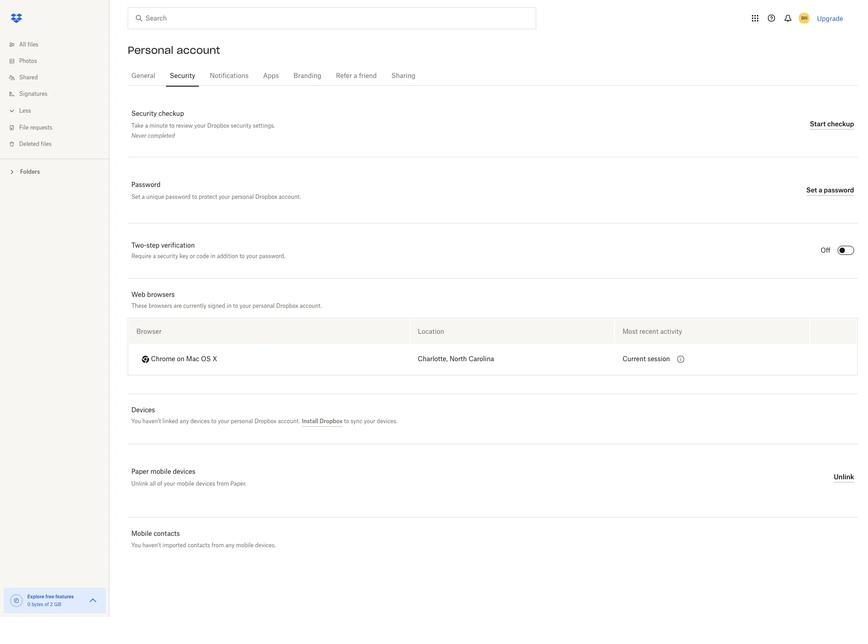 Task type: vqa. For each thing, say whether or not it's contained in the screenshot.
Try
no



Task type: describe. For each thing, give the bounding box(es) containing it.
less
[[19, 108, 31, 114]]

list containing all files
[[0, 31, 109, 159]]

requests
[[30, 125, 52, 130]]

free
[[45, 594, 54, 599]]

dropbox inside take a minute to review your dropbox security settings. never completed
[[207, 122, 229, 129]]

account
[[177, 44, 220, 57]]

0
[[27, 603, 30, 607]]

0 horizontal spatial mobile
[[151, 469, 171, 475]]

your inside two-step verification require a security key or code in addition to your password.
[[246, 254, 258, 259]]

from for all
[[217, 480, 229, 487]]

of inside explore free features 0 bytes of 2 gb
[[45, 603, 49, 607]]

bn button
[[797, 11, 812, 26]]

refer a friend
[[336, 73, 377, 79]]

start checkup
[[810, 120, 854, 128]]

apps
[[263, 73, 279, 79]]

files for deleted files
[[41, 141, 52, 147]]

recent
[[640, 327, 659, 335]]

take a minute to review your dropbox security settings. never completed
[[131, 122, 275, 139]]

apps tab
[[260, 65, 283, 87]]

personal inside web browsers these browsers are currently signed in to your personal dropbox account.
[[253, 303, 275, 309]]

Search text field
[[146, 13, 517, 23]]

most recent activity
[[623, 327, 682, 335]]

to inside take a minute to review your dropbox security settings. never completed
[[169, 122, 175, 129]]

security inside take a minute to review your dropbox security settings. never completed
[[231, 122, 252, 129]]

devices for devices
[[190, 418, 210, 425]]

imported
[[163, 542, 186, 549]]

review
[[176, 122, 193, 129]]

linked
[[163, 418, 178, 425]]

mobile contacts you haven't imported contacts from any mobile devices.
[[131, 530, 276, 549]]

settings.
[[253, 122, 275, 129]]

verification
[[161, 243, 195, 249]]

notifications tab
[[206, 65, 252, 87]]

current session
[[623, 356, 670, 363]]

mobile
[[131, 530, 152, 537]]

sync
[[351, 418, 363, 425]]

2
[[50, 603, 53, 607]]

chrome
[[151, 356, 175, 362]]

start checkup button
[[810, 119, 854, 130]]

deleted
[[19, 141, 39, 147]]

password inside set a password button
[[824, 186, 854, 194]]

1 vertical spatial devices
[[173, 469, 195, 475]]

checkup for start checkup
[[828, 120, 854, 128]]

install
[[302, 418, 318, 425]]

security for security
[[170, 73, 195, 79]]

upgrade
[[817, 14, 844, 22]]

set for set a unique password to protect your personal dropbox account.
[[131, 193, 140, 200]]

devices. inside mobile contacts you haven't imported contacts from any mobile devices.
[[255, 542, 276, 549]]

personal
[[128, 44, 173, 57]]

never
[[131, 132, 146, 139]]

general
[[131, 73, 155, 79]]

photos
[[19, 58, 37, 64]]

personal account
[[128, 44, 220, 57]]

quota usage element
[[9, 594, 24, 608]]

1 vertical spatial contacts
[[188, 542, 210, 549]]

signed
[[208, 303, 225, 309]]

charlotte, north carolina
[[418, 356, 494, 363]]

take
[[131, 122, 144, 129]]

a inside two-step verification require a security key or code in addition to your password.
[[153, 254, 156, 259]]

north
[[450, 356, 467, 363]]

0 vertical spatial contacts
[[154, 530, 180, 537]]

refer a friend tab
[[332, 65, 381, 87]]

mobile inside mobile contacts you haven't imported contacts from any mobile devices.
[[236, 542, 254, 549]]

to inside two-step verification require a security key or code in addition to your password.
[[240, 254, 245, 259]]

chrome on mac os x
[[151, 356, 217, 362]]

dropbox image
[[7, 9, 26, 27]]

0 vertical spatial of
[[157, 480, 162, 487]]

0 vertical spatial personal
[[232, 193, 254, 200]]

session
[[648, 356, 670, 363]]

password
[[131, 182, 161, 188]]

key
[[180, 254, 188, 259]]

checkup for security checkup
[[159, 111, 184, 117]]

set for set a password
[[807, 186, 817, 194]]

shared
[[19, 75, 38, 80]]

unique
[[146, 193, 164, 200]]

unlink for unlink
[[834, 473, 854, 481]]

charlotte,
[[418, 356, 448, 363]]

general tab
[[128, 65, 159, 87]]

friend
[[359, 73, 377, 79]]

unlink all of your mobile devices from paper.
[[131, 480, 246, 487]]

your inside take a minute to review your dropbox security settings. never completed
[[194, 122, 206, 129]]

explore free features 0 bytes of 2 gb
[[27, 594, 74, 607]]

unlink for unlink all of your mobile devices from paper.
[[131, 480, 148, 487]]

haven't inside devices you haven't linked any devices to your personal dropbox account. install dropbox to sync your devices.
[[142, 418, 161, 425]]

photos link
[[7, 53, 109, 69]]

a for password
[[819, 186, 823, 194]]

require
[[131, 254, 151, 259]]

bytes
[[32, 603, 43, 607]]

any inside mobile contacts you haven't imported contacts from any mobile devices.
[[225, 542, 235, 549]]

upgrade link
[[817, 14, 844, 22]]

a for unique
[[142, 193, 145, 200]]

activity
[[661, 327, 682, 335]]

security inside two-step verification require a security key or code in addition to your password.
[[157, 254, 178, 259]]

password.
[[259, 254, 285, 259]]

file requests
[[19, 125, 52, 130]]

start
[[810, 120, 826, 128]]

paper.
[[231, 480, 246, 487]]

are
[[174, 303, 182, 309]]

x
[[213, 356, 217, 362]]

all files link
[[7, 36, 109, 53]]

refer
[[336, 73, 352, 79]]



Task type: locate. For each thing, give the bounding box(es) containing it.
0 horizontal spatial of
[[45, 603, 49, 607]]

1 vertical spatial security
[[131, 111, 157, 117]]

1 vertical spatial personal
[[253, 303, 275, 309]]

in right code
[[211, 254, 215, 259]]

devices
[[190, 418, 210, 425], [173, 469, 195, 475], [196, 480, 215, 487]]

unlink
[[834, 473, 854, 481], [131, 480, 148, 487]]

you inside devices you haven't linked any devices to your personal dropbox account. install dropbox to sync your devices.
[[131, 418, 141, 425]]

devices right linked
[[190, 418, 210, 425]]

deleted files
[[19, 141, 52, 147]]

haven't inside mobile contacts you haven't imported contacts from any mobile devices.
[[142, 542, 161, 549]]

set inside set a password button
[[807, 186, 817, 194]]

file requests link
[[7, 120, 109, 136]]

set
[[807, 186, 817, 194], [131, 193, 140, 200]]

0 horizontal spatial any
[[180, 418, 189, 425]]

1 horizontal spatial unlink
[[834, 473, 854, 481]]

0 horizontal spatial contacts
[[154, 530, 180, 537]]

from right imported
[[212, 542, 224, 549]]

currently
[[183, 303, 206, 309]]

security
[[170, 73, 195, 79], [131, 111, 157, 117]]

sharing
[[392, 73, 416, 79]]

os
[[201, 356, 211, 362]]

account. inside web browsers these browsers are currently signed in to your personal dropbox account.
[[300, 303, 322, 309]]

2 vertical spatial account.
[[278, 418, 300, 425]]

1 horizontal spatial contacts
[[188, 542, 210, 549]]

0 vertical spatial haven't
[[142, 418, 161, 425]]

any
[[180, 418, 189, 425], [225, 542, 235, 549]]

from inside mobile contacts you haven't imported contacts from any mobile devices.
[[212, 542, 224, 549]]

0 vertical spatial you
[[131, 418, 141, 425]]

1 vertical spatial devices.
[[255, 542, 276, 549]]

shared link
[[7, 69, 109, 86]]

devices
[[131, 406, 155, 414]]

2 horizontal spatial mobile
[[236, 542, 254, 549]]

a for friend
[[354, 73, 357, 79]]

devices up unlink all of your mobile devices from paper. at left bottom
[[173, 469, 195, 475]]

1 horizontal spatial in
[[227, 303, 232, 309]]

haven't down the mobile
[[142, 542, 161, 549]]

all
[[150, 480, 156, 487]]

2 you from the top
[[131, 542, 141, 549]]

completed
[[148, 132, 175, 139]]

a inside take a minute to review your dropbox security settings. never completed
[[145, 122, 148, 129]]

from for contacts
[[212, 542, 224, 549]]

two-
[[131, 243, 147, 249]]

contacts
[[154, 530, 180, 537], [188, 542, 210, 549]]

web browsers these browsers are currently signed in to your personal dropbox account.
[[131, 291, 322, 309]]

of left 2
[[45, 603, 49, 607]]

0 vertical spatial mobile
[[151, 469, 171, 475]]

files
[[28, 42, 38, 47], [41, 141, 52, 147]]

1 vertical spatial from
[[212, 542, 224, 549]]

2 vertical spatial personal
[[231, 418, 253, 425]]

1 vertical spatial of
[[45, 603, 49, 607]]

of right the all
[[157, 480, 162, 487]]

0 vertical spatial checkup
[[159, 111, 184, 117]]

any inside devices you haven't linked any devices to your personal dropbox account. install dropbox to sync your devices.
[[180, 418, 189, 425]]

set a password button
[[807, 185, 854, 196]]

explore
[[27, 594, 44, 599]]

1 horizontal spatial files
[[41, 141, 52, 147]]

haven't down devices
[[142, 418, 161, 425]]

web
[[131, 291, 145, 298]]

to left protect
[[192, 193, 197, 200]]

addition
[[217, 254, 238, 259]]

0 horizontal spatial files
[[28, 42, 38, 47]]

features
[[55, 594, 74, 599]]

1 vertical spatial any
[[225, 542, 235, 549]]

files inside deleted files 'link'
[[41, 141, 52, 147]]

browsers left are
[[149, 303, 172, 309]]

to left the review
[[169, 122, 175, 129]]

files for all files
[[28, 42, 38, 47]]

tab list
[[128, 64, 858, 87]]

1 vertical spatial files
[[41, 141, 52, 147]]

protect
[[199, 193, 217, 200]]

on
[[177, 356, 185, 362]]

devices. inside devices you haven't linked any devices to your personal dropbox account. install dropbox to sync your devices.
[[377, 418, 398, 425]]

0 horizontal spatial unlink
[[131, 480, 148, 487]]

1 horizontal spatial any
[[225, 542, 235, 549]]

a for minute
[[145, 122, 148, 129]]

0 horizontal spatial security
[[157, 254, 178, 259]]

all files
[[19, 42, 38, 47]]

0 vertical spatial security
[[231, 122, 252, 129]]

1 vertical spatial browsers
[[149, 303, 172, 309]]

devices you haven't linked any devices to your personal dropbox account. install dropbox to sync your devices.
[[131, 406, 398, 425]]

1 horizontal spatial password
[[824, 186, 854, 194]]

your inside web browsers these browsers are currently signed in to your personal dropbox account.
[[240, 303, 251, 309]]

0 horizontal spatial security
[[131, 111, 157, 117]]

1 vertical spatial in
[[227, 303, 232, 309]]

devices inside devices you haven't linked any devices to your personal dropbox account. install dropbox to sync your devices.
[[190, 418, 210, 425]]

0 vertical spatial devices
[[190, 418, 210, 425]]

code
[[197, 254, 209, 259]]

all
[[19, 42, 26, 47]]

files inside all files link
[[28, 42, 38, 47]]

you down devices
[[131, 418, 141, 425]]

install dropbox link
[[302, 418, 343, 427]]

1 haven't from the top
[[142, 418, 161, 425]]

account.
[[279, 193, 301, 200], [300, 303, 322, 309], [278, 418, 300, 425]]

to right signed on the left of page
[[233, 303, 238, 309]]

checkup
[[159, 111, 184, 117], [828, 120, 854, 128]]

sharing tab
[[388, 65, 419, 87]]

off
[[821, 248, 831, 254]]

paper mobile devices
[[131, 469, 195, 475]]

files right all
[[28, 42, 38, 47]]

0 vertical spatial any
[[180, 418, 189, 425]]

list
[[0, 31, 109, 159]]

security for security checkup
[[131, 111, 157, 117]]

1 horizontal spatial security
[[170, 73, 195, 79]]

0 horizontal spatial checkup
[[159, 111, 184, 117]]

a inside button
[[819, 186, 823, 194]]

0 vertical spatial browsers
[[147, 291, 175, 298]]

personal
[[232, 193, 254, 200], [253, 303, 275, 309], [231, 418, 253, 425]]

minute
[[150, 122, 168, 129]]

browsers up are
[[147, 291, 175, 298]]

0 vertical spatial files
[[28, 42, 38, 47]]

step
[[147, 243, 159, 249]]

0 vertical spatial account.
[[279, 193, 301, 200]]

paper
[[131, 469, 149, 475]]

security left settings.
[[231, 122, 252, 129]]

1 horizontal spatial set
[[807, 186, 817, 194]]

security tab
[[166, 65, 199, 87]]

0 horizontal spatial set
[[131, 193, 140, 200]]

1 you from the top
[[131, 418, 141, 425]]

checkup right start at the top right of page
[[828, 120, 854, 128]]

location
[[418, 327, 444, 335]]

notifications
[[210, 73, 249, 79]]

you down the mobile
[[131, 542, 141, 549]]

contacts right imported
[[188, 542, 210, 549]]

password
[[824, 186, 854, 194], [166, 193, 191, 200]]

0 horizontal spatial devices.
[[255, 542, 276, 549]]

most
[[623, 327, 638, 335]]

1 horizontal spatial security
[[231, 122, 252, 129]]

to right addition
[[240, 254, 245, 259]]

in inside two-step verification require a security key or code in addition to your password.
[[211, 254, 215, 259]]

a
[[354, 73, 357, 79], [145, 122, 148, 129], [819, 186, 823, 194], [142, 193, 145, 200], [153, 254, 156, 259]]

gb
[[54, 603, 61, 607]]

branding tab
[[290, 65, 325, 87]]

from
[[217, 480, 229, 487], [212, 542, 224, 549]]

carolina
[[469, 356, 494, 363]]

signatures link
[[7, 86, 109, 102]]

devices for unlink
[[196, 480, 215, 487]]

2 vertical spatial devices
[[196, 480, 215, 487]]

of
[[157, 480, 162, 487], [45, 603, 49, 607]]

unlink button
[[834, 472, 854, 483]]

contacts up imported
[[154, 530, 180, 537]]

to right linked
[[211, 418, 216, 425]]

these
[[131, 303, 147, 309]]

2 haven't from the top
[[142, 542, 161, 549]]

devices left paper.
[[196, 480, 215, 487]]

security inside tab
[[170, 73, 195, 79]]

1 vertical spatial haven't
[[142, 542, 161, 549]]

1 horizontal spatial mobile
[[177, 480, 194, 487]]

current
[[623, 356, 646, 363]]

1 horizontal spatial checkup
[[828, 120, 854, 128]]

folders button
[[0, 165, 109, 178]]

in inside web browsers these browsers are currently signed in to your personal dropbox account.
[[227, 303, 232, 309]]

security
[[231, 122, 252, 129], [157, 254, 178, 259]]

1 horizontal spatial devices.
[[377, 418, 398, 425]]

or
[[190, 254, 195, 259]]

1 vertical spatial you
[[131, 542, 141, 549]]

in
[[211, 254, 215, 259], [227, 303, 232, 309]]

you inside mobile contacts you haven't imported contacts from any mobile devices.
[[131, 542, 141, 549]]

personal inside devices you haven't linked any devices to your personal dropbox account. install dropbox to sync your devices.
[[231, 418, 253, 425]]

a inside tab
[[354, 73, 357, 79]]

to left the sync
[[344, 418, 349, 425]]

dropbox inside web browsers these browsers are currently signed in to your personal dropbox account.
[[276, 303, 298, 309]]

browsers
[[147, 291, 175, 298], [149, 303, 172, 309]]

1 vertical spatial mobile
[[177, 480, 194, 487]]

1 horizontal spatial of
[[157, 480, 162, 487]]

0 vertical spatial in
[[211, 254, 215, 259]]

0 horizontal spatial in
[[211, 254, 215, 259]]

checkup inside button
[[828, 120, 854, 128]]

bn
[[801, 15, 808, 21]]

1 vertical spatial security
[[157, 254, 178, 259]]

0 horizontal spatial password
[[166, 193, 191, 200]]

set a unique password to protect your personal dropbox account.
[[131, 193, 301, 200]]

security down verification
[[157, 254, 178, 259]]

account. inside devices you haven't linked any devices to your personal dropbox account. install dropbox to sync your devices.
[[278, 418, 300, 425]]

to inside web browsers these browsers are currently signed in to your personal dropbox account.
[[233, 303, 238, 309]]

end session element
[[811, 319, 857, 344]]

in right signed on the left of page
[[227, 303, 232, 309]]

1 vertical spatial checkup
[[828, 120, 854, 128]]

less image
[[7, 106, 16, 115]]

0 vertical spatial security
[[170, 73, 195, 79]]

tab list containing general
[[128, 64, 858, 87]]

haven't
[[142, 418, 161, 425], [142, 542, 161, 549]]

2 vertical spatial mobile
[[236, 542, 254, 549]]

1 vertical spatial account.
[[300, 303, 322, 309]]

browser
[[136, 327, 162, 335]]

mac
[[186, 356, 199, 362]]

security down personal account
[[170, 73, 195, 79]]

checkup up minute
[[159, 111, 184, 117]]

files right deleted
[[41, 141, 52, 147]]

0 vertical spatial devices.
[[377, 418, 398, 425]]

folders
[[20, 168, 40, 175]]

two-step verification require a security key or code in addition to your password.
[[131, 243, 285, 259]]

from left paper.
[[217, 480, 229, 487]]

0 vertical spatial from
[[217, 480, 229, 487]]

security up "take"
[[131, 111, 157, 117]]



